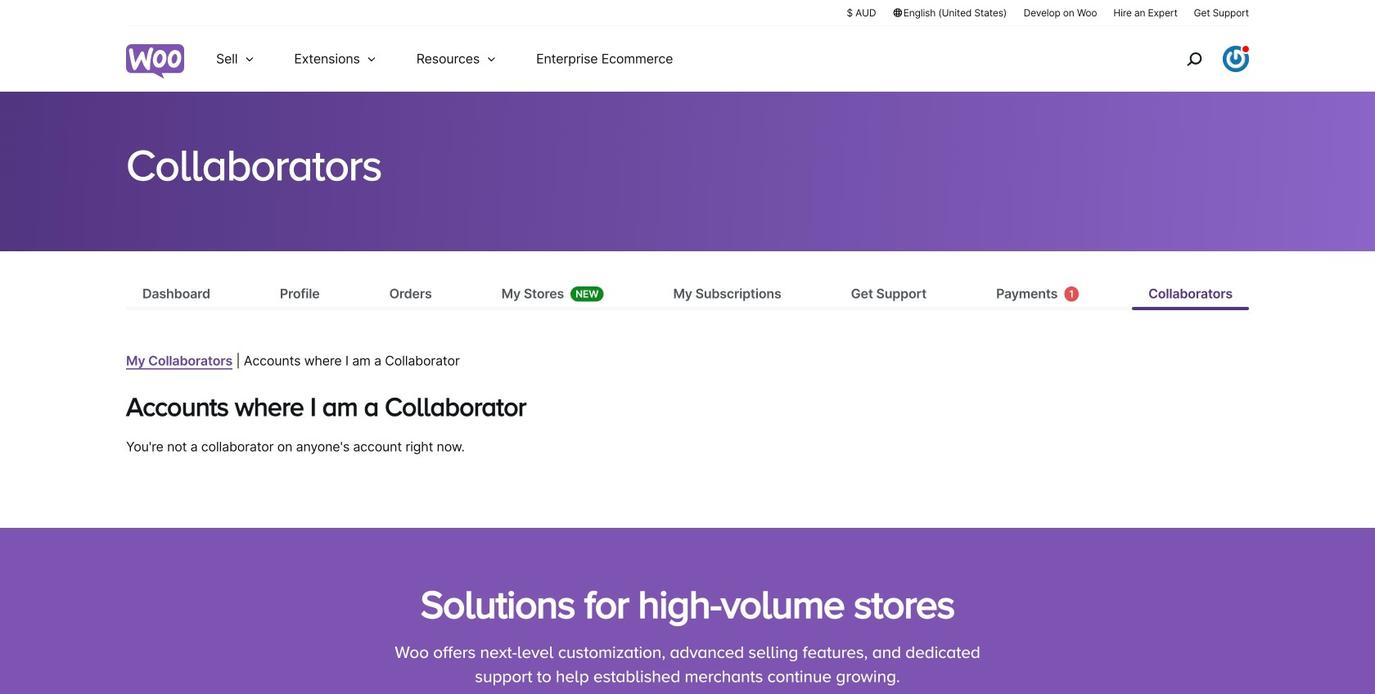 Task type: describe. For each thing, give the bounding box(es) containing it.
service navigation menu element
[[1152, 32, 1249, 86]]

open account menu image
[[1223, 46, 1249, 72]]



Task type: vqa. For each thing, say whether or not it's contained in the screenshot.
Service navigation menu element
yes



Task type: locate. For each thing, give the bounding box(es) containing it.
search image
[[1181, 46, 1207, 72]]



